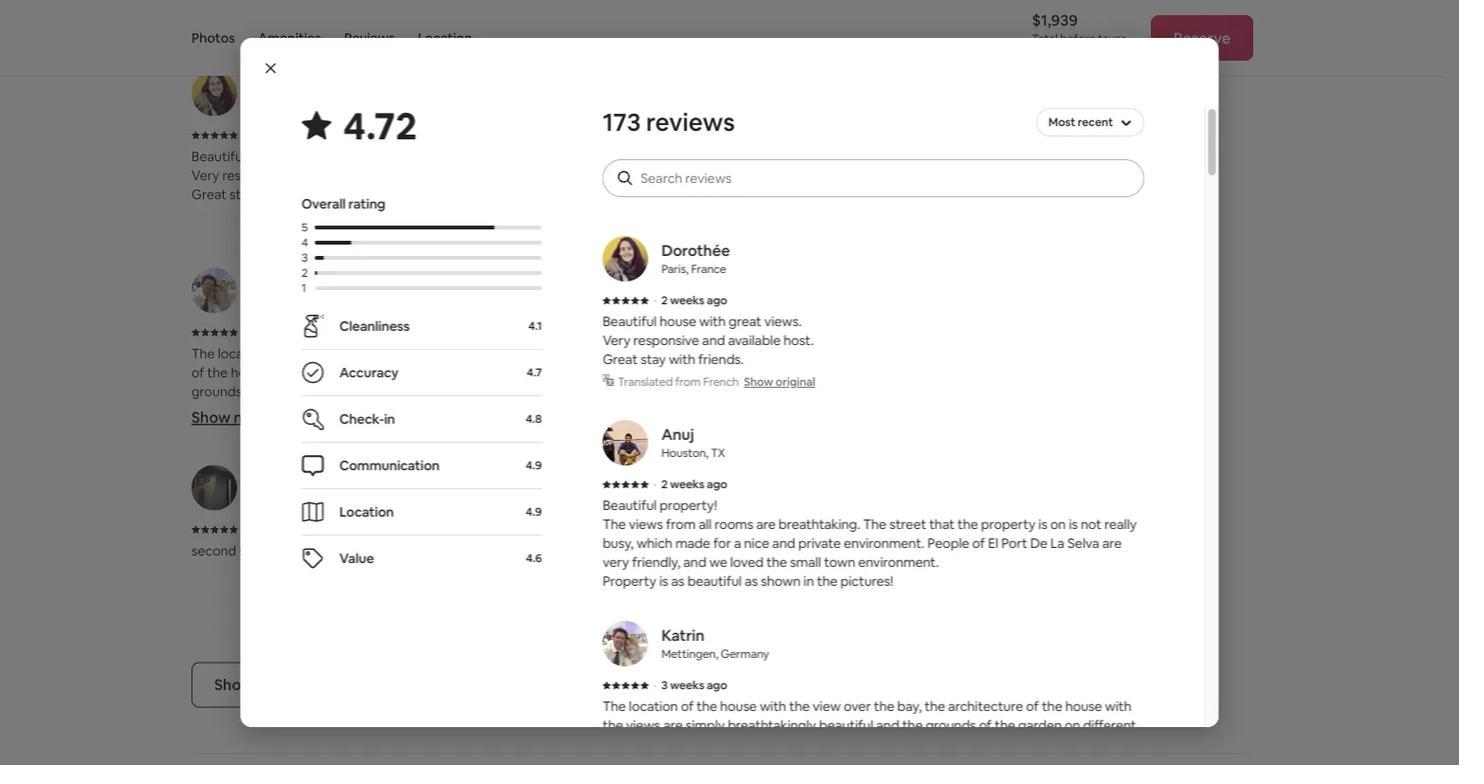 Task type: describe. For each thing, give the bounding box(es) containing it.
ago down tx
[[706, 477, 727, 492]]

great, for the location of the house with the view over the bay, the architecture of the house with the views are simply breathtakingly beautiful and the grounds of the garden on different levels are also great, the infinity pool invites you to cool off.
[[689, 736, 725, 753]]

ago up the agency
[[834, 325, 855, 340]]

is inside the amazing location and architecture. the house is surrounded by stunning nature - the pictures don't do it justice at all. the managing agency was very friendly and accomodating (we needed a hair dryer and they went out of their way to procure it).
[[1012, 345, 1021, 362]]

a inside the amazing location and architecture. the house is surrounded by stunning nature - the pictures don't do it justice at all. the managing agency was very friendly and accomodating (we needed a hair dryer and they went out of their way to procure it).
[[730, 402, 737, 419]]

loved for $1,939
[[1055, 205, 1088, 222]]

environment. up the "inconvenienced."
[[844, 535, 924, 552]]

amazing location and architecture. the house is surrounded by stunning nature - the pictures don't do it justice at all. the managing agency was very friendly and accomodating (we needed a hair dryer and they went out of their way to procure it).
[[730, 345, 1163, 419]]

barcelona,
[[250, 491, 305, 506]]

5
[[301, 220, 307, 235]]

0 vertical spatial great
[[318, 148, 351, 165]]

location button
[[418, 0, 472, 76]]

of inside the amazing location and architecture. the house is surrounded by stunning nature - the pictures don't do it justice at all. the managing agency was very friendly and accomodating (we needed a hair dryer and they went out of their way to procure it).
[[915, 402, 928, 419]]

0 horizontal spatial but
[[990, 542, 1012, 559]]

original
[[775, 375, 815, 389]]

host. inside 4.72 dialog
[[783, 332, 814, 349]]

check-
[[339, 411, 384, 428]]

all for overall rating
[[698, 516, 711, 533]]

not inside beautiful house in a magical place in clame but remaining accessible close to convenience, stunning views! yes there is a close neighbor but we were not inconvenienced. the house is more comfortable at 8 than 10, given the beds, only reserve.
[[784, 580, 805, 597]]

most recent
[[1048, 115, 1113, 129]]

than
[[1126, 580, 1154, 597]]

terms
[[399, 478, 435, 495]]

it).
[[1057, 402, 1073, 419]]

france inside dorothée paris, france
[[691, 262, 726, 276]]

all.
[[1036, 364, 1052, 381]]

anytime
[[555, 459, 605, 476]]

pictures
[[860, 364, 910, 381]]

3 down 4
[[301, 250, 307, 265]]

beautiful property! the views from all rooms are breathtaking. the street that the property is on is not really busy, which made for a nice and private environment. people of el port de la selva are very friendly, and we loved the small town environment. property is as beautiful as shown in the pictures! for $1,939
[[730, 148, 1163, 260]]

off. for the location of the house with the view over the bay, the architecture of the house with the views are simply breathtakingly beautiful and the grounds of the garden on different levels are also great, the infinity pool invites you to cool off. the only small criticism, as in the previous reviews, is the lack of well- keptness and cleanliness of the property. nevertheless, the house is so great that i would rent it again anytime because it is architecturally and in terms of location fantastic.
[[304, 402, 324, 419]]

everything
[[445, 542, 511, 559]]

2 vertical spatial stay
[[239, 542, 265, 559]]

1 horizontal spatial it
[[508, 459, 516, 476]]

paris, france
[[250, 96, 315, 111]]

in down search reviews, press 'enter' to search text box
[[931, 242, 942, 260]]

again
[[519, 459, 552, 476]]

houston,
[[661, 446, 708, 460]]

small for $1,939
[[1115, 205, 1146, 222]]

· for katrin
[[654, 678, 656, 693]]

beautiful house with great views. very responsive and available host. great stay with friends. inside list
[[192, 148, 403, 203]]

0 horizontal spatial paris,
[[250, 96, 277, 111]]

4.72 dialog
[[240, 38, 1219, 765]]

show original button
[[744, 375, 815, 390]]

show all 173 reviews
[[214, 675, 357, 695]]

private for overall rating
[[798, 535, 841, 552]]

street for $1,939
[[1017, 167, 1054, 184]]

at inside the amazing location and architecture. the house is surrounded by stunning nature - the pictures don't do it justice at all. the managing agency was very friendly and accomodating (we needed a hair dryer and they went out of their way to procure it).
[[1021, 364, 1033, 381]]

4
[[301, 235, 308, 250]]

inconvenienced.
[[808, 580, 908, 597]]

perfect!
[[514, 542, 563, 559]]

show for show all 173 reviews
[[214, 675, 253, 695]]

great inside the location of the house with the view over the bay, the architecture of the house with the views are simply breathtakingly beautiful and the grounds of the garden on different levels are also great, the infinity pool invites you to cool off. the only small criticism, as in the previous reviews, is the lack of well- keptness and cleanliness of the property. nevertheless, the house is so great that i would rent it again anytime because it is architecturally and in terms of location fantastic.
[[370, 459, 402, 476]]

over for the location of the house with the view over the bay, the architecture of the house with the views are simply breathtakingly beautiful and the grounds of the garden on different levels are also great, the infinity pool invites you to cool off. the only small criticism, as in the previous reviews, is the lack of well- keptness and cleanliness of the property. nevertheless, the house is so great that i would rent it again anytime because it is architecturally and in terms of location fantastic.
[[433, 345, 460, 362]]

views inside the location of the house with the view over the bay, the architecture of the house with the views are simply breathtakingly beautiful and the grounds of the garden on different levels are also great, the infinity pool invites you to cool off. the only small criticism, as in the previous reviews, is the lack of well- keptness and cleanliness of the property. nevertheless, the house is so great that i would rent it again anytime because it is architecturally and in terms of location fantastic.
[[323, 364, 358, 381]]

there
[[985, 561, 1017, 578]]

available inside list
[[317, 167, 370, 184]]

2 vertical spatial it
[[246, 478, 254, 495]]

to for amazing location and architecture. the house is surrounded by stunning nature - the pictures don't do it justice at all. the managing agency was very friendly and accomodating (we needed a hair dryer and they went out of their way to procure it).
[[990, 402, 1003, 419]]

selva for $1,939
[[870, 205, 902, 222]]

beautiful house with great views. very responsive and available host. great stay with friends. inside 4.72 dialog
[[602, 313, 814, 368]]

nice for overall rating
[[744, 535, 769, 552]]

2 down houston,
[[661, 477, 667, 492]]

reserve button
[[1151, 15, 1254, 61]]

clame
[[951, 542, 988, 559]]

over for the location of the house with the view over the bay, the architecture of the house with the views are simply breathtakingly beautiful and the grounds of the garden on different levels are also great, the infinity pool invites you to cool off.
[[844, 698, 871, 715]]

dorothée for dorothée
[[250, 75, 319, 95]]

1 close from the left
[[730, 561, 762, 578]]

4.9 for communication
[[525, 458, 542, 473]]

available inside 4.72 dialog
[[728, 332, 780, 349]]

0 vertical spatial responsive
[[222, 167, 288, 184]]

anuj
[[661, 424, 694, 444]]

from for $1,939
[[794, 167, 823, 184]]

view for the location of the house with the view over the bay, the architecture of the house with the views are simply breathtakingly beautiful and the grounds of the garden on different levels are also great, the infinity pool invites you to cool off. the only small criticism, as in the previous reviews, is the lack of well- keptness and cleanliness of the property. nevertheless, the house is so great that i would rent it again anytime because it is architecturally and in terms of location fantastic.
[[402, 345, 430, 362]]

show more button
[[192, 408, 272, 427]]

el for overall rating
[[988, 535, 998, 552]]

check-in
[[339, 411, 395, 428]]

rent
[[480, 459, 505, 476]]

only inside beautiful house in a magical place in clame but remaining accessible close to convenience, stunning views! yes there is a close neighbor but we were not inconvenienced. the house is more comfortable at 8 than 10, given the beds, only reserve.
[[845, 599, 871, 616]]

paris, inside dorothée paris, france
[[661, 262, 688, 276]]

1 horizontal spatial · 3 weeks ago
[[781, 325, 855, 340]]

1 horizontal spatial location
[[418, 29, 472, 46]]

katrin image
[[602, 621, 648, 667]]

3 up show more button
[[250, 325, 257, 340]]

different for the location of the house with the view over the bay, the architecture of the house with the views are simply breathtakingly beautiful and the grounds of the garden on different levels are also great, the infinity pool invites you to cool off. the only small criticism, as in the previous reviews, is the lack of well- keptness and cleanliness of the property. nevertheless, the house is so great that i would rent it again anytime because it is architecturally and in terms of location fantastic.
[[349, 383, 402, 400]]

beautiful property! the views from all rooms are breathtaking. the street that the property is on is not really busy, which made for a nice and private environment. people of el port de la selva are very friendly, and we loved the small town environment. property is as beautiful as shown in the pictures! for overall rating
[[602, 497, 1137, 590]]

the location of the house with the view over the bay, the architecture of the house with the views are simply breathtakingly beautiful and the grounds of the garden on different levels are also great, the infinity pool invites you to cool off.
[[602, 698, 1136, 753]]

8
[[1115, 580, 1123, 597]]

reviews
[[344, 29, 395, 46]]

caterina image
[[192, 465, 237, 511]]

2 2023 from the left
[[851, 522, 878, 537]]

1 vertical spatial from
[[675, 375, 700, 389]]

different for the location of the house with the view over the bay, the architecture of the house with the views are simply breathtakingly beautiful and the grounds of the garden on different levels are also great, the infinity pool invites you to cool off.
[[1083, 717, 1136, 734]]

people for $1,939
[[730, 205, 772, 222]]

dorothée paris, france
[[661, 240, 730, 276]]

only inside the location of the house with the view over the bay, the architecture of the house with the views are simply breathtakingly beautiful and the grounds of the garden on different levels are also great, the infinity pool invites you to cool off. the only small criticism, as in the previous reviews, is the lack of well- keptness and cleanliness of the property. nevertheless, the house is so great that i would rent it again anytime because it is architecturally and in terms of location fantastic.
[[218, 421, 243, 438]]

0 horizontal spatial views.
[[353, 148, 391, 165]]

beautiful inside beautiful house in a magical place in clame but remaining accessible close to convenience, stunning views! yes there is a close neighbor but we were not inconvenienced. the house is more comfortable at 8 than 10, given the beds, only reserve.
[[730, 542, 785, 559]]

1 september from the left
[[250, 522, 310, 537]]

loved for overall rating
[[730, 554, 763, 571]]

friendly, for overall rating
[[632, 554, 680, 571]]

beautiful house in a magical place in clame but remaining accessible close to convenience, stunning views! yes there is a close neighbor but we were not inconvenienced. the house is more comfortable at 8 than 10, given the beds, only reserve.
[[730, 542, 1156, 616]]

dorothée for dorothée paris, france
[[661, 240, 730, 260]]

second
[[192, 542, 236, 559]]

4.8
[[525, 412, 542, 426]]

environment. up reserve. at the bottom right
[[858, 554, 939, 571]]

property! for $1,939
[[787, 148, 845, 165]]

amenities
[[258, 29, 321, 46]]

simply for the location of the house with the view over the bay, the architecture of the house with the views are simply breathtakingly beautiful and the grounds of the garden on different levels are also great, the infinity pool invites you to cool off. the only small criticism, as in the previous reviews, is the lack of well- keptness and cleanliness of the property. nevertheless, the house is so great that i would rent it again anytime because it is architecturally and in terms of location fantastic.
[[383, 364, 422, 381]]

because
[[192, 478, 243, 495]]

breathtaking. for $1,939
[[906, 167, 988, 184]]

do
[[948, 364, 964, 381]]

stunning inside the amazing location and architecture. the house is surrounded by stunning nature - the pictures don't do it justice at all. the managing agency was very friendly and accomodating (we needed a hair dryer and they went out of their way to procure it).
[[730, 364, 783, 381]]

the location of the house with the view over the bay, the architecture of the house with the views are simply breathtakingly beautiful and the grounds of the garden on different levels are also great, the infinity pool invites you to cool off. the only small criticism, as in the previous reviews, is the lack of well- keptness and cleanliness of the property. nevertheless, the house is so great that i would rent it again anytime because it is architecturally and in terms of location fantastic.
[[192, 345, 625, 495]]

in up views!
[[937, 542, 948, 559]]

in up the 'so'
[[354, 421, 365, 438]]

architecturally
[[269, 478, 357, 495]]

for for overall rating
[[713, 535, 731, 552]]

tx
[[711, 446, 725, 460]]

2 weeks ago
[[250, 128, 316, 142]]

0 vertical spatial great
[[192, 186, 227, 203]]

small inside the location of the house with the view over the bay, the architecture of the house with the views are simply breathtakingly beautiful and the grounds of the garden on different levels are also great, the infinity pool invites you to cool off. the only small criticism, as in the previous reviews, is the lack of well- keptness and cleanliness of the property. nevertheless, the house is so great that i would rent it again anytime because it is architecturally and in terms of location fantastic.
[[246, 421, 277, 438]]

architecture for the location of the house with the view over the bay, the architecture of the house with the views are simply breathtakingly beautiful and the grounds of the garden on different levels are also great, the infinity pool invites you to cool off.
[[948, 698, 1023, 715]]

reviews button
[[344, 0, 395, 76]]

katrin image for $1,939
[[192, 268, 237, 314]]

property.
[[384, 440, 441, 457]]

view for the location of the house with the view over the bay, the architecture of the house with the views are simply breathtakingly beautiful and the grounds of the garden on different levels are also great, the infinity pool invites you to cool off.
[[812, 698, 841, 715]]

2 close from the left
[[1042, 561, 1074, 578]]

french
[[703, 375, 739, 389]]

1
[[301, 281, 306, 295]]

very inside the amazing location and architecture. the house is surrounded by stunning nature - the pictures don't do it justice at all. the managing agency was very friendly and accomodating (we needed a hair dryer and they went out of their way to procure it).
[[894, 383, 921, 400]]

made for $1,939
[[904, 186, 939, 203]]

0 horizontal spatial more
[[234, 408, 272, 427]]

3 up nature
[[789, 325, 795, 340]]

taxes
[[1098, 31, 1127, 46]]

we for $1,939
[[1034, 205, 1052, 222]]

the inside the amazing location and architecture. the house is surrounded by stunning nature - the pictures don't do it justice at all. the managing agency was very friendly and accomodating (we needed a hair dryer and they went out of their way to procure it).
[[837, 364, 857, 381]]

0 vertical spatial stay
[[230, 186, 255, 203]]

3 weeks ago
[[250, 325, 316, 340]]

they
[[827, 402, 855, 419]]

garden for the location of the house with the view over the bay, the architecture of the house with the views are simply breathtakingly beautiful and the grounds of the garden on different levels are also great, the infinity pool invites you to cool off. the only small criticism, as in the previous reviews, is the lack of well- keptness and cleanliness of the property. nevertheless, the house is so great that i would rent it again anytime because it is architecturally and in terms of location fantastic.
[[284, 383, 328, 400]]

selva for overall rating
[[1067, 535, 1099, 552]]

de for $1,939
[[833, 205, 850, 222]]

you for the location of the house with the view over the bay, the architecture of the house with the views are simply breathtakingly beautiful and the grounds of the garden on different levels are also great, the infinity pool invites you to cool off.
[[867, 736, 890, 753]]

lack
[[534, 421, 558, 438]]

ago down 1
[[296, 325, 316, 340]]

convenience,
[[781, 561, 862, 578]]

spain
[[307, 491, 336, 506]]

reviews inside button
[[302, 675, 357, 695]]

accuracy
[[339, 364, 398, 381]]

nice for $1,939
[[973, 186, 998, 203]]

la for overall rating
[[1050, 535, 1064, 552]]

1 horizontal spatial but
[[1135, 561, 1156, 578]]

not for overall rating
[[1081, 516, 1101, 533]]

house inside the amazing location and architecture. the house is surrounded by stunning nature - the pictures don't do it justice at all. the managing agency was very friendly and accomodating (we needed a hair dryer and they went out of their way to procure it).
[[972, 345, 1009, 362]]

bay, for the location of the house with the view over the bay, the architecture of the house with the views are simply breathtakingly beautiful and the grounds of the garden on different levels are also great, the infinity pool invites you to cool off.
[[897, 698, 921, 715]]

infinity for the location of the house with the view over the bay, the architecture of the house with the views are simply breathtakingly beautiful and the grounds of the garden on different levels are also great, the infinity pool invites you to cool off. the only small criticism, as in the previous reviews, is the lack of well- keptness and cleanliness of the property. nevertheless, the house is so great that i would rent it again anytime because it is architecturally and in terms of location fantastic.
[[554, 383, 595, 400]]

show for show more
[[192, 408, 231, 427]]

summer,
[[390, 542, 442, 559]]

keptness
[[192, 440, 247, 457]]

-
[[829, 364, 834, 381]]

off. for the location of the house with the view over the bay, the architecture of the house with the views are simply breathtakingly beautiful and the grounds of the garden on different levels are also great, the infinity pool invites you to cool off.
[[938, 736, 957, 753]]

would
[[440, 459, 477, 476]]

we for overall rating
[[709, 554, 727, 571]]

great inside 4.72 dialog
[[602, 351, 637, 368]]

· september 2023
[[781, 522, 878, 537]]

france inside list
[[280, 96, 315, 111]]

as inside the location of the house with the view over the bay, the architecture of the house with the views are simply breathtakingly beautiful and the grounds of the garden on different levels are also great, the infinity pool invites you to cool off. the only small criticism, as in the previous reviews, is the lack of well- keptness and cleanliness of the property. nevertheless, the house is so great that i would rent it again anytime because it is architecturally and in terms of location fantastic.
[[338, 421, 351, 438]]

value
[[339, 550, 374, 567]]

ago down dorothée paris, france
[[706, 293, 727, 308]]

environment. down "recent"
[[1073, 186, 1154, 203]]

made for overall rating
[[675, 535, 710, 552]]

views!
[[920, 561, 958, 578]]

(we
[[1091, 383, 1113, 400]]

really for overall rating
[[1104, 516, 1137, 533]]

shown for overall rating
[[761, 573, 800, 590]]

communication
[[339, 457, 439, 474]]

la for $1,939
[[853, 205, 867, 222]]

photos
[[192, 29, 235, 46]]

nature
[[786, 364, 826, 381]]

friends. inside list
[[287, 186, 333, 203]]

to for the location of the house with the view over the bay, the architecture of the house with the views are simply breathtakingly beautiful and the grounds of the garden on different levels are also great, the infinity pool invites you to cool off.
[[892, 736, 906, 753]]

beautiful inside "the location of the house with the view over the bay, the architecture of the house with the views are simply breathtakingly beautiful and the grounds of the garden on different levels are also great, the infinity pool invites you to cool off."
[[819, 717, 873, 734]]

invites for the location of the house with the view over the bay, the architecture of the house with the views are simply breathtakingly beautiful and the grounds of the garden on different levels are also great, the infinity pool invites you to cool off.
[[825, 736, 864, 753]]

accomodating
[[999, 383, 1088, 400]]

invites for the location of the house with the view over the bay, the architecture of the house with the views are simply breathtakingly beautiful and the grounds of the garden on different levels are also great, the infinity pool invites you to cool off. the only small criticism, as in the previous reviews, is the lack of well- keptness and cleanliness of the property. nevertheless, the house is so great that i would rent it again anytime because it is architecturally and in terms of location fantastic.
[[192, 402, 231, 419]]

show inside 4.72 dialog
[[744, 375, 773, 389]]

stay inside 4.72 dialog
[[640, 351, 666, 368]]

amenities button
[[258, 0, 321, 76]]

surrounded
[[1024, 345, 1094, 362]]

katrin mettingen, germany
[[661, 625, 769, 661]]

ago down paris, france
[[296, 128, 316, 142]]

garden for the location of the house with the view over the bay, the architecture of the house with the views are simply breathtakingly beautiful and the grounds of the garden on different levels are also great, the infinity pool invites you to cool off.
[[1018, 717, 1062, 734]]

magical
[[851, 542, 898, 559]]

katrin image for overall rating
[[602, 621, 648, 667]]

town for $1,939
[[730, 224, 761, 241]]

property for $1,939
[[1109, 167, 1163, 184]]

more inside beautiful house in a magical place in clame but remaining accessible close to convenience, stunning views! yes there is a close neighbor but we were not inconvenienced. the house is more comfortable at 8 than 10, given the beds, only reserve.
[[986, 580, 1018, 597]]

private for $1,939
[[1027, 186, 1070, 203]]

recent
[[1078, 115, 1113, 129]]

great, for the location of the house with the view over the bay, the architecture of the house with the views are simply breathtakingly beautiful and the grounds of the garden on different levels are also great, the infinity pool invites you to cool off. the only small criticism, as in the previous reviews, is the lack of well- keptness and cleanliness of the property. nevertheless, the house is so great that i would rent it again anytime because it is architecturally and in terms of location fantastic.
[[491, 383, 527, 400]]

· for anuj
[[654, 477, 656, 492]]

4.7
[[526, 365, 542, 380]]



Task type: vqa. For each thing, say whether or not it's contained in the screenshot.
Dec within the 'Sanxing Township, Taiwan Hosted by 秋梅 5 nights · Dec 17 – 22 $939 AUD total before taxes'
no



Task type: locate. For each thing, give the bounding box(es) containing it.
de
[[833, 205, 850, 222], [1030, 535, 1047, 552]]

2 horizontal spatial it
[[967, 364, 976, 381]]

1 vertical spatial made
[[675, 535, 710, 552]]

1 horizontal spatial pool
[[795, 736, 822, 753]]

katrin image
[[192, 268, 237, 314], [192, 268, 237, 314], [602, 621, 648, 667]]

0 vertical spatial garden
[[284, 383, 328, 400]]

pictures!
[[968, 242, 1021, 260], [840, 573, 893, 590]]

1 vertical spatial also
[[661, 736, 686, 753]]

property up remaining
[[981, 516, 1035, 533]]

mettingen,
[[661, 647, 718, 661]]

total
[[1032, 31, 1058, 46]]

4.6
[[525, 551, 542, 566]]

1 vertical spatial great
[[728, 313, 761, 330]]

street inside list
[[1017, 167, 1054, 184]]

host. up rating
[[373, 167, 403, 184]]

cleanliness
[[339, 318, 409, 335]]

different inside "the location of the house with the view over the bay, the architecture of the house with the views are simply breathtakingly beautiful and the grounds of the garden on different levels are also great, the infinity pool invites you to cool off."
[[1083, 717, 1136, 734]]

1 4.9 from the top
[[525, 458, 542, 473]]

selva inside 4.72 dialog
[[1067, 535, 1099, 552]]

infinity down the germany
[[751, 736, 792, 753]]

0 vertical spatial reviews
[[646, 106, 735, 138]]

really for $1,939
[[796, 186, 829, 203]]

at left all.
[[1021, 364, 1033, 381]]

1 place from the left
[[329, 542, 362, 559]]

1 vertical spatial stay
[[640, 351, 666, 368]]

1 vertical spatial private
[[798, 535, 841, 552]]

· 2 weeks ago down houston,
[[654, 477, 727, 492]]

responsive inside 4.72 dialog
[[633, 332, 699, 349]]

from for overall rating
[[666, 516, 695, 533]]

1 horizontal spatial nice
[[973, 186, 998, 203]]

comfortable
[[1021, 580, 1097, 597]]

really inside list
[[796, 186, 829, 203]]

is
[[730, 186, 739, 203], [761, 186, 770, 203], [787, 242, 796, 260], [1012, 345, 1021, 362], [498, 421, 507, 438], [341, 459, 350, 476], [257, 478, 266, 495], [1038, 516, 1047, 533], [1069, 516, 1078, 533], [1020, 561, 1029, 578], [659, 573, 668, 590], [974, 580, 983, 597]]

levels for the location of the house with the view over the bay, the architecture of the house with the views are simply breathtakingly beautiful and the grounds of the garden on different levels are also great, the infinity pool invites you to cool off. the only small criticism, as in the previous reviews, is the lack of well- keptness and cleanliness of the property. nevertheless, the house is so great that i would rent it again anytime because it is architecturally and in terms of location fantastic.
[[405, 383, 439, 400]]

1 horizontal spatial really
[[1104, 516, 1137, 533]]

1 horizontal spatial responsive
[[633, 332, 699, 349]]

4.9
[[525, 458, 542, 473], [525, 504, 542, 519]]

but up than
[[1135, 561, 1156, 578]]

location up nature
[[787, 345, 836, 362]]

great right the 'so'
[[370, 459, 402, 476]]

0 vertical spatial property
[[1109, 167, 1163, 184]]

breathtaking. inside 4.72 dialog
[[778, 516, 860, 533]]

that inside the location of the house with the view over the bay, the architecture of the house with the views are simply breathtakingly beautiful and the grounds of the garden on different levels are also great, the infinity pool invites you to cool off. the only small criticism, as in the previous reviews, is the lack of well- keptness and cleanliness of the property. nevertheless, the house is so great that i would rent it again anytime because it is architecturally and in terms of location fantastic.
[[405, 459, 431, 476]]

property! down houston,
[[659, 497, 717, 514]]

off. inside "the location of the house with the view over the bay, the architecture of the house with the views are simply breathtakingly beautiful and the grounds of the garden on different levels are also great, the infinity pool invites you to cool off."
[[938, 736, 957, 753]]

· 2 weeks ago down dorothée paris, france
[[654, 293, 727, 308]]

1 horizontal spatial infinity
[[751, 736, 792, 753]]

0 horizontal spatial only
[[218, 421, 243, 438]]

1 horizontal spatial you
[[867, 736, 890, 753]]

grounds
[[192, 383, 242, 400], [926, 717, 976, 734]]

beautiful
[[815, 242, 869, 260], [516, 364, 571, 381], [730, 542, 785, 559], [687, 573, 742, 590], [819, 717, 873, 734]]

breathtakingly for the location of the house with the view over the bay, the architecture of the house with the views are simply breathtakingly beautiful and the grounds of the garden on different levels are also great, the infinity pool invites you to cool off. the only small criticism, as in the previous reviews, is the lack of well- keptness and cleanliness of the property. nevertheless, the house is so great that i would rent it again anytime because it is architecturally and in terms of location fantastic.
[[425, 364, 514, 381]]

this
[[365, 542, 387, 559]]

4.9 down fantastic.
[[525, 504, 542, 519]]

show inside list
[[192, 408, 231, 427]]

overall
[[301, 195, 345, 212]]

0 vertical spatial more
[[234, 408, 272, 427]]

2 up 1
[[301, 266, 307, 280]]

pool inside the location of the house with the view over the bay, the architecture of the house with the views are simply breathtakingly beautiful and the grounds of the garden on different levels are also great, the infinity pool invites you to cool off. the only small criticism, as in the previous reviews, is the lack of well- keptness and cleanliness of the property. nevertheless, the house is so great that i would rent it again anytime because it is architecturally and in terms of location fantastic.
[[598, 383, 625, 400]]

2 4.9 from the top
[[525, 504, 542, 519]]

you inside "the location of the house with the view over the bay, the architecture of the house with the views are simply breathtakingly beautiful and the grounds of the garden on different levels are also great, the infinity pool invites you to cool off."
[[867, 736, 890, 753]]

0 vertical spatial nice
[[973, 186, 998, 203]]

1 horizontal spatial dorothée
[[661, 240, 730, 260]]

close
[[730, 561, 762, 578], [1042, 561, 1074, 578]]

la inside 4.72 dialog
[[1050, 535, 1064, 552]]

port for overall rating
[[1001, 535, 1027, 552]]

to inside the location of the house with the view over the bay, the architecture of the house with the views are simply breathtakingly beautiful and the grounds of the garden on different levels are also great, the infinity pool invites you to cool off. the only small criticism, as in the previous reviews, is the lack of well- keptness and cleanliness of the property. nevertheless, the house is so great that i would rent it again anytime because it is architecturally and in terms of location fantastic.
[[259, 402, 272, 419]]

2 vertical spatial show
[[214, 675, 253, 695]]

0 horizontal spatial infinity
[[554, 383, 595, 400]]

we inside 4.72 dialog
[[709, 554, 727, 571]]

1 vertical spatial 173
[[276, 675, 299, 695]]

grounds for the location of the house with the view over the bay, the architecture of the house with the views are simply breathtakingly beautiful and the grounds of the garden on different levels are also great, the infinity pool invites you to cool off. the only small criticism, as in the previous reviews, is the lack of well- keptness and cleanliness of the property. nevertheless, the house is so great that i would rent it again anytime because it is architecturally and in terms of location fantastic.
[[192, 383, 242, 400]]

loved up were
[[730, 554, 763, 571]]

only down the "inconvenienced."
[[845, 599, 871, 616]]

garden inside the location of the house with the view over the bay, the architecture of the house with the views are simply breathtakingly beautiful and the grounds of the garden on different levels are also great, the infinity pool invites you to cool off. the only small criticism, as in the previous reviews, is the lack of well- keptness and cleanliness of the property. nevertheless, the house is so great that i would rent it again anytime because it is architecturally and in terms of location fantastic.
[[284, 383, 328, 400]]

beautiful house with great views. very responsive and available host. great stay with friends. down "2 weeks ago"
[[192, 148, 403, 203]]

selva down search reviews, press 'enter' to search text box
[[870, 205, 902, 222]]

property! up search reviews, press 'enter' to search text box
[[787, 148, 845, 165]]

all
[[826, 167, 839, 184], [698, 516, 711, 533], [257, 675, 272, 695]]

0 vertical spatial we
[[1034, 205, 1052, 222]]

1 horizontal spatial great
[[370, 459, 402, 476]]

hair
[[740, 402, 763, 419]]

1 vertical spatial show
[[192, 408, 231, 427]]

1 vertical spatial · 3 weeks ago
[[654, 678, 727, 693]]

0 vertical spatial pool
[[598, 383, 625, 400]]

also
[[464, 383, 488, 400], [661, 736, 686, 753]]

very down dorothée image
[[192, 167, 219, 184]]

at left 8
[[1100, 580, 1112, 597]]

most
[[1048, 115, 1075, 129]]

beautiful house with great views. very responsive and available host. great stay with friends. up "translated from french show original"
[[602, 313, 814, 368]]

2023 up "magical" at bottom
[[851, 522, 878, 537]]

1 horizontal spatial simply
[[685, 717, 725, 734]]

all for $1,939
[[826, 167, 839, 184]]

all inside button
[[257, 675, 272, 695]]

0 horizontal spatial busy,
[[602, 535, 633, 552]]

very up out
[[894, 383, 921, 400]]

1 vertical spatial location
[[339, 504, 393, 521]]

1 horizontal spatial great,
[[689, 736, 725, 753]]

3 down mettingen,
[[661, 678, 667, 693]]

it right rent
[[508, 459, 516, 476]]

0 horizontal spatial reviews
[[302, 675, 357, 695]]

for for $1,939
[[942, 186, 960, 203]]

we up '10,'
[[730, 580, 748, 597]]

responsive down "2 weeks ago"
[[222, 167, 288, 184]]

which for $1,939
[[865, 186, 901, 203]]

grounds inside "the location of the house with the view over the bay, the architecture of the house with the views are simply breathtakingly beautiful and the grounds of the garden on different levels are also great, the infinity pool invites you to cool off."
[[926, 717, 976, 734]]

0 horizontal spatial very
[[192, 167, 219, 184]]

rooms inside list
[[842, 167, 881, 184]]

property for $1,939
[[730, 242, 784, 260]]

architecture for the location of the house with the view over the bay, the architecture of the house with the views are simply breathtakingly beautiful and the grounds of the garden on different levels are also great, the infinity pool invites you to cool off. the only small criticism, as in the previous reviews, is the lack of well- keptness and cleanliness of the property. nevertheless, the house is so great that i would rent it again anytime because it is architecturally and in terms of location fantastic.
[[537, 345, 612, 362]]

previous
[[391, 421, 443, 438]]

private up the convenience,
[[798, 535, 841, 552]]

1 vertical spatial pool
[[795, 736, 822, 753]]

you for the location of the house with the view over the bay, the architecture of the house with the views are simply breathtakingly beautiful and the grounds of the garden on different levels are also great, the infinity pool invites you to cool off. the only small criticism, as in the previous reviews, is the lack of well- keptness and cleanliness of the property. nevertheless, the house is so great that i would rent it again anytime because it is architecturally and in terms of location fantastic.
[[234, 402, 256, 419]]

bay, for the location of the house with the view over the bay, the architecture of the house with the views are simply breathtakingly beautiful and the grounds of the garden on different levels are also great, the infinity pool invites you to cool off. the only small criticism, as in the previous reviews, is the lack of well- keptness and cleanliness of the property. nevertheless, the house is so great that i would rent it again anytime because it is architecturally and in terms of location fantastic.
[[486, 345, 511, 362]]

stunning down amazing
[[730, 364, 783, 381]]

0 horizontal spatial friendly,
[[632, 554, 680, 571]]

friends. up 5
[[287, 186, 333, 203]]

that up the clame
[[929, 516, 954, 533]]

more
[[234, 408, 272, 427], [986, 580, 1018, 597]]

don't
[[913, 364, 945, 381]]

caterina
[[250, 470, 312, 489]]

only up keptness
[[218, 421, 243, 438]]

garden
[[284, 383, 328, 400], [1018, 717, 1062, 734]]

also up reviews,
[[464, 383, 488, 400]]

dryer
[[766, 402, 799, 419]]

0 horizontal spatial place
[[329, 542, 362, 559]]

location down mettingen,
[[629, 698, 678, 715]]

place up views!
[[901, 542, 934, 559]]

pool for the location of the house with the view over the bay, the architecture of the house with the views are simply breathtakingly beautiful and the grounds of the garden on different levels are also great, the infinity pool invites you to cool off. the only small criticism, as in the previous reviews, is the lack of well- keptness and cleanliness of the property. nevertheless, the house is so great that i would rent it again anytime because it is architecturally and in terms of location fantastic.
[[598, 383, 625, 400]]

were
[[751, 580, 781, 597]]

infinity inside "the location of the house with the view over the bay, the architecture of the house with the views are simply breathtakingly beautiful and the grounds of the garden on different levels are also great, the infinity pool invites you to cool off."
[[751, 736, 792, 753]]

views.
[[353, 148, 391, 165], [764, 313, 802, 330]]

host. up nature
[[783, 332, 814, 349]]

also inside the location of the house with the view over the bay, the architecture of the house with the views are simply breathtakingly beautiful and the grounds of the garden on different levels are also great, the infinity pool invites you to cool off. the only small criticism, as in the previous reviews, is the lack of well- keptness and cleanliness of the property. nevertheless, the house is so great that i would rent it again anytime because it is architecturally and in terms of location fantastic.
[[464, 383, 488, 400]]

levels inside the location of the house with the view over the bay, the architecture of the house with the views are simply breathtakingly beautiful and the grounds of the garden on different levels are also great, the infinity pool invites you to cool off. the only small criticism, as in the previous reviews, is the lack of well- keptness and cleanliness of the property. nevertheless, the house is so great that i would rent it again anytime because it is architecturally and in terms of location fantastic.
[[405, 383, 439, 400]]

location inside "the location of the house with the view over the bay, the architecture of the house with the views are simply breathtakingly beautiful and the grounds of the garden on different levels are also great, the infinity pool invites you to cool off."
[[629, 698, 678, 715]]

0 vertical spatial you
[[234, 402, 256, 419]]

173 inside 4.72 dialog
[[602, 106, 640, 138]]

justice
[[978, 364, 1018, 381]]

made inside 4.72 dialog
[[675, 535, 710, 552]]

breathtakingly down the germany
[[727, 717, 816, 734]]

2 september from the left
[[789, 522, 849, 537]]

0 vertical spatial cool
[[275, 402, 301, 419]]

also for the location of the house with the view over the bay, the architecture of the house with the views are simply breathtakingly beautiful and the grounds of the garden on different levels are also great, the infinity pool invites you to cool off.
[[661, 736, 686, 753]]

1 vertical spatial simply
[[685, 717, 725, 734]]

0 vertical spatial shown
[[889, 242, 928, 260]]

street up "magical" at bottom
[[889, 516, 926, 533]]

great up overall rating
[[318, 148, 351, 165]]

0 vertical spatial stunning
[[730, 364, 783, 381]]

4.9 up fantastic.
[[525, 458, 542, 473]]

invites inside the location of the house with the view over the bay, the architecture of the house with the views are simply breathtakingly beautiful and the grounds of the garden on different levels are also great, the infinity pool invites you to cool off. the only small criticism, as in the previous reviews, is the lack of well- keptness and cleanliness of the property. nevertheless, the house is so great that i would rent it again anytime because it is architecturally and in terms of location fantastic.
[[192, 402, 231, 419]]

at inside beautiful house in a magical place in clame but remaining accessible close to convenience, stunning views! yes there is a close neighbor but we were not inconvenienced. the house is more comfortable at 8 than 10, given the beds, only reserve.
[[1100, 580, 1112, 597]]

location for the location of the house with the view over the bay, the architecture of the house with the views are simply breathtakingly beautiful and the grounds of the garden on different levels are also great, the infinity pool invites you to cool off. the only small criticism, as in the previous reviews, is the lack of well- keptness and cleanliness of the property. nevertheless, the house is so great that i would rent it again anytime because it is architecturally and in terms of location fantastic.
[[218, 345, 267, 362]]

port inside 4.72 dialog
[[1001, 535, 1027, 552]]

the inside "the location of the house with the view over the bay, the architecture of the house with the views are simply breathtakingly beautiful and the grounds of the garden on different levels are also great, the infinity pool invites you to cool off."
[[602, 698, 626, 715]]

over inside "the location of the house with the view over the bay, the architecture of the house with the views are simply breathtakingly beautiful and the grounds of the garden on different levels are also great, the infinity pool invites you to cool off."
[[844, 698, 871, 715]]

show more
[[192, 408, 272, 427]]

property down "recent"
[[1109, 167, 1163, 184]]

remaining
[[1015, 542, 1075, 559]]

street for overall rating
[[889, 516, 926, 533]]

breathtaking. for overall rating
[[778, 516, 860, 533]]

stay up translated
[[640, 351, 666, 368]]

1 vertical spatial beautiful property! the views from all rooms are breathtaking. the street that the property is on is not really busy, which made for a nice and private environment. people of el port de la selva are very friendly, and we loved the small town environment. property is as beautiful as shown in the pictures!
[[602, 497, 1137, 590]]

shown for $1,939
[[889, 242, 928, 260]]

very
[[192, 167, 219, 184], [602, 332, 630, 349]]

1 vertical spatial paris,
[[661, 262, 688, 276]]

0 vertical spatial el
[[791, 205, 801, 222]]

over
[[433, 345, 460, 362], [844, 698, 871, 715]]

responsive up translated
[[633, 332, 699, 349]]

small for overall rating
[[790, 554, 821, 571]]

2 place from the left
[[901, 542, 934, 559]]

show inside button
[[214, 675, 253, 695]]

very inside 4.72 dialog
[[602, 332, 630, 349]]

private inside 4.72 dialog
[[798, 535, 841, 552]]

· for dorothée
[[654, 293, 656, 308]]

great, down '4.7'
[[491, 383, 527, 400]]

0 horizontal spatial over
[[433, 345, 460, 362]]

Search reviews, Press 'Enter' to search text field
[[640, 169, 1125, 188]]

list
[[184, 71, 1261, 663]]

off.
[[304, 402, 324, 419], [938, 736, 957, 753]]

in down communication
[[386, 478, 396, 495]]

close up were
[[730, 561, 762, 578]]

173 inside button
[[276, 675, 299, 695]]

rooms for $1,939
[[842, 167, 881, 184]]

breathtakingly for the location of the house with the view over the bay, the architecture of the house with the views are simply breathtakingly beautiful and the grounds of the garden on different levels are also great, the infinity pool invites you to cool off.
[[727, 717, 816, 734]]

environment. down search reviews, press 'enter' to search text box
[[764, 224, 845, 241]]

port up the there
[[1001, 535, 1027, 552]]

host.
[[373, 167, 403, 184], [783, 332, 814, 349]]

0 horizontal spatial · 3 weeks ago
[[654, 678, 727, 693]]

also down mettingen,
[[661, 736, 686, 753]]

· 3 weeks ago down mettingen,
[[654, 678, 727, 693]]

0 vertical spatial different
[[349, 383, 402, 400]]

in down september 2023 on the bottom of page
[[268, 542, 278, 559]]

2 vertical spatial from
[[666, 516, 695, 533]]

1 vertical spatial reviews
[[302, 675, 357, 695]]

friendly, inside list
[[957, 205, 1005, 222]]

that left i
[[405, 459, 431, 476]]

available
[[317, 167, 370, 184], [728, 332, 780, 349]]

0 vertical spatial it
[[967, 364, 976, 381]]

· 2 weeks ago for dorothée
[[654, 293, 727, 308]]

went
[[858, 402, 889, 419]]

0 vertical spatial 4.9
[[525, 458, 542, 473]]

1 vertical spatial responsive
[[633, 332, 699, 349]]

1 vertical spatial great,
[[689, 736, 725, 753]]

location for amazing location and architecture. the house is surrounded by stunning nature - the pictures don't do it justice at all. the managing agency was very friendly and accomodating (we needed a hair dryer and they went out of their way to procure it).
[[787, 345, 836, 362]]

1 2023 from the left
[[313, 522, 339, 537]]

2 vertical spatial small
[[790, 554, 821, 571]]

germany
[[721, 647, 769, 661]]

overall rating
[[301, 195, 385, 212]]

1 vertical spatial la
[[1050, 535, 1064, 552]]

0 horizontal spatial pool
[[598, 383, 625, 400]]

property for overall rating
[[602, 573, 656, 590]]

port down search reviews, press 'enter' to search text box
[[804, 205, 830, 222]]

pool for the location of the house with the view over the bay, the architecture of the house with the views are simply breathtakingly beautiful and the grounds of the garden on different levels are also great, the infinity pool invites you to cool off.
[[795, 736, 822, 753]]

cool inside the location of the house with the view over the bay, the architecture of the house with the views are simply breathtakingly beautiful and the grounds of the garden on different levels are also great, the infinity pool invites you to cool off. the only small criticism, as in the previous reviews, is the lack of well- keptness and cleanliness of the property. nevertheless, the house is so great that i would rent it again anytime because it is architecturally and in terms of location fantastic.
[[275, 402, 301, 419]]

ago
[[296, 128, 316, 142], [706, 293, 727, 308], [296, 325, 316, 340], [834, 325, 855, 340], [706, 477, 727, 492], [706, 678, 727, 693]]

in
[[931, 242, 942, 260], [384, 411, 395, 428], [354, 421, 365, 438], [386, 478, 396, 495], [268, 542, 278, 559], [827, 542, 838, 559], [937, 542, 948, 559], [803, 573, 814, 590]]

not inside 4.72 dialog
[[1081, 516, 1101, 533]]

invites inside "the location of the house with the view over the bay, the architecture of the house with the views are simply breathtakingly beautiful and the grounds of the garden on different levels are also great, the infinity pool invites you to cool off."
[[825, 736, 864, 753]]

0 vertical spatial beautiful property! the views from all rooms are breathtaking. the street that the property is on is not really busy, which made for a nice and private environment. people of el port de la selva are very friendly, and we loved the small town environment. property is as beautiful as shown in the pictures!
[[730, 148, 1163, 260]]

off. inside the location of the house with the view over the bay, the architecture of the house with the views are simply breathtakingly beautiful and the grounds of the garden on different levels are also great, the infinity pool invites you to cool off. the only small criticism, as in the previous reviews, is the lack of well- keptness and cleanliness of the property. nevertheless, the house is so great that i would rent it again anytime because it is architecturally and in terms of location fantastic.
[[304, 402, 324, 419]]

not for $1,939
[[773, 186, 793, 203]]

friends. up french
[[698, 351, 744, 368]]

la inside list
[[853, 205, 867, 222]]

0 horizontal spatial which
[[636, 535, 672, 552]]

available up the show original button
[[728, 332, 780, 349]]

a inside 4.72 dialog
[[734, 535, 741, 552]]

great up amazing
[[728, 313, 761, 330]]

very
[[927, 205, 954, 222], [894, 383, 921, 400], [602, 554, 629, 571]]

bay, inside the location of the house with the view over the bay, the architecture of the house with the views are simply breathtakingly beautiful and the grounds of the garden on different levels are also great, the infinity pool invites you to cool off. the only small criticism, as in the previous reviews, is the lack of well- keptness and cleanliness of the property. nevertheless, the house is so great that i would rent it again anytime because it is architecturally and in terms of location fantastic.
[[486, 345, 511, 362]]

dorothée image
[[192, 71, 237, 116], [602, 236, 648, 282], [602, 236, 648, 282]]

1 vertical spatial very
[[602, 332, 630, 349]]

stunning inside beautiful house in a magical place in clame but remaining accessible close to convenience, stunning views! yes there is a close neighbor but we were not inconvenienced. the house is more comfortable at 8 than 10, given the beds, only reserve.
[[865, 561, 918, 578]]

out
[[892, 402, 912, 419]]

0 horizontal spatial property
[[981, 516, 1035, 533]]

1 horizontal spatial for
[[942, 186, 960, 203]]

simply for the location of the house with the view over the bay, the architecture of the house with the views are simply breathtakingly beautiful and the grounds of the garden on different levels are also great, the infinity pool invites you to cool off.
[[685, 717, 725, 734]]

we
[[1034, 205, 1052, 222], [709, 554, 727, 571], [730, 580, 748, 597]]

busy, for $1,939
[[832, 186, 863, 203]]

busy, for overall rating
[[602, 535, 633, 552]]

on inside the location of the house with the view over the bay, the architecture of the house with the views are simply breathtakingly beautiful and the grounds of the garden on different levels are also great, the infinity pool invites you to cool off. the only small criticism, as in the previous reviews, is the lack of well- keptness and cleanliness of the property. nevertheless, the house is so great that i would rent it again anytime because it is architecturally and in terms of location fantastic.
[[331, 383, 346, 400]]

1 horizontal spatial friends.
[[698, 351, 744, 368]]

private down most
[[1027, 186, 1070, 203]]

0 horizontal spatial port
[[804, 205, 830, 222]]

to inside the amazing location and architecture. the house is surrounded by stunning nature - the pictures don't do it justice at all. the managing agency was very friendly and accomodating (we needed a hair dryer and they went out of their way to procure it).
[[990, 402, 1003, 419]]

shown inside list
[[889, 242, 928, 260]]

0 horizontal spatial garden
[[284, 383, 328, 400]]

anuj image
[[602, 420, 648, 466], [602, 420, 648, 466]]

173 reviews
[[602, 106, 735, 138]]

invites
[[192, 402, 231, 419], [825, 736, 864, 753]]

· 3 weeks ago up nature
[[781, 325, 855, 340]]

second stay in geoff's place this summer, everything perfect!
[[192, 542, 563, 559]]

very inside list
[[192, 167, 219, 184]]

rating
[[348, 195, 385, 212]]

it inside the amazing location and architecture. the house is surrounded by stunning nature - the pictures don't do it justice at all. the managing agency was very friendly and accomodating (we needed a hair dryer and they went out of their way to procure it).
[[967, 364, 976, 381]]

you
[[234, 402, 256, 419], [867, 736, 890, 753]]

2 down paris, france
[[250, 128, 257, 142]]

loved
[[1055, 205, 1088, 222], [730, 554, 763, 571]]

bay, inside "the location of the house with the view over the bay, the architecture of the house with the views are simply breathtakingly beautiful and the grounds of the garden on different levels are also great, the infinity pool invites you to cool off."
[[897, 698, 921, 715]]

beautiful inside the location of the house with the view over the bay, the architecture of the house with the views are simply breathtakingly beautiful and the grounds of the garden on different levels are also great, the infinity pool invites you to cool off. the only small criticism, as in the previous reviews, is the lack of well- keptness and cleanliness of the property. nevertheless, the house is so great that i would rent it again anytime because it is architecturally and in terms of location fantastic.
[[516, 364, 571, 381]]

1 horizontal spatial selva
[[1067, 535, 1099, 552]]

0 horizontal spatial close
[[730, 561, 762, 578]]

0 vertical spatial beautiful house with great views. very responsive and available host. great stay with friends.
[[192, 148, 403, 203]]

1 horizontal spatial town
[[824, 554, 855, 571]]

and inside "the location of the house with the view over the bay, the architecture of the house with the views are simply breathtakingly beautiful and the grounds of the garden on different levels are also great, the infinity pool invites you to cool off."
[[876, 717, 899, 734]]

accessible
[[1078, 542, 1141, 559]]

reviews,
[[446, 421, 495, 438]]

we down most
[[1034, 205, 1052, 222]]

town for overall rating
[[824, 554, 855, 571]]

before
[[1061, 31, 1096, 46]]

needed
[[1116, 383, 1163, 400]]

which for overall rating
[[636, 535, 672, 552]]

0 vertical spatial grounds
[[192, 383, 242, 400]]

de up comfortable
[[1030, 535, 1047, 552]]

friends. inside 4.72 dialog
[[698, 351, 744, 368]]

from
[[794, 167, 823, 184], [675, 375, 700, 389], [666, 516, 695, 533]]

host. inside list
[[373, 167, 403, 184]]

also for the location of the house with the view over the bay, the architecture of the house with the views are simply breathtakingly beautiful and the grounds of the garden on different levels are also great, the infinity pool invites you to cool off. the only small criticism, as in the previous reviews, is the lack of well- keptness and cleanliness of the property. nevertheless, the house is so great that i would rent it again anytime because it is architecturally and in terms of location fantastic.
[[464, 383, 488, 400]]

pictures! for $1,939
[[968, 242, 1021, 260]]

property! for overall rating
[[659, 497, 717, 514]]

0 horizontal spatial town
[[730, 224, 761, 241]]

that down most
[[1057, 167, 1082, 184]]

great, inside "the location of the house with the view over the bay, the architecture of the house with the views are simply breathtakingly beautiful and the grounds of the garden on different levels are also great, the infinity pool invites you to cool off."
[[689, 736, 725, 753]]

pictures! for overall rating
[[840, 573, 893, 590]]

location inside 4.72 dialog
[[339, 504, 393, 521]]

view inside the location of the house with the view over the bay, the architecture of the house with the views are simply breathtakingly beautiful and the grounds of the garden on different levels are also great, the infinity pool invites you to cool off. the only small criticism, as in the previous reviews, is the lack of well- keptness and cleanliness of the property. nevertheless, the house is so great that i would rent it again anytime because it is architecturally and in terms of location fantastic.
[[402, 345, 430, 362]]

list containing dorothée
[[184, 71, 1261, 663]]

1 vertical spatial small
[[246, 421, 277, 438]]

view inside "the location of the house with the view over the bay, the architecture of the house with the views are simply breathtakingly beautiful and the grounds of the garden on different levels are also great, the infinity pool invites you to cool off."
[[812, 698, 841, 715]]

amazing
[[730, 345, 784, 362]]

0 vertical spatial over
[[433, 345, 460, 362]]

katrin image inside 4.72 dialog
[[602, 621, 648, 667]]

friendly
[[924, 383, 970, 400]]

more down the there
[[986, 580, 1018, 597]]

de for overall rating
[[1030, 535, 1047, 552]]

0 horizontal spatial 173
[[276, 675, 299, 695]]

4.72
[[343, 101, 417, 150]]

street
[[1017, 167, 1054, 184], [889, 516, 926, 533]]

in down · september 2023
[[827, 542, 838, 559]]

property
[[730, 242, 784, 260], [602, 573, 656, 590]]

views. inside 4.72 dialog
[[764, 313, 802, 330]]

september 2023
[[250, 522, 339, 537]]

small inside 4.72 dialog
[[790, 554, 821, 571]]

people for overall rating
[[927, 535, 969, 552]]

it right do
[[967, 364, 976, 381]]

1 vertical spatial friends.
[[698, 351, 744, 368]]

cool for the location of the house with the view over the bay, the architecture of the house with the views are simply breathtakingly beautiful and the grounds of the garden on different levels are also great, the infinity pool invites you to cool off. the only small criticism, as in the previous reviews, is the lack of well- keptness and cleanliness of the property. nevertheless, the house is so great that i would rent it again anytime because it is architecturally and in terms of location fantastic.
[[275, 402, 301, 419]]

agency
[[820, 383, 865, 400]]

0 horizontal spatial different
[[349, 383, 402, 400]]

street inside 4.72 dialog
[[889, 516, 926, 533]]

0 vertical spatial views.
[[353, 148, 391, 165]]

0 horizontal spatial at
[[1021, 364, 1033, 381]]

street down most
[[1017, 167, 1054, 184]]

2 vertical spatial great
[[370, 459, 402, 476]]

1 horizontal spatial great
[[602, 351, 637, 368]]

grounds for the location of the house with the view over the bay, the architecture of the house with the views are simply breathtakingly beautiful and the grounds of the garden on different levels are also great, the infinity pool invites you to cool off.
[[926, 717, 976, 734]]

· 3 weeks ago inside 4.72 dialog
[[654, 678, 727, 693]]

views. up rating
[[353, 148, 391, 165]]

location down 3 weeks ago at the left top
[[218, 345, 267, 362]]

very for $1,939
[[927, 205, 954, 222]]

all inside 4.72 dialog
[[698, 516, 711, 533]]

views inside "the location of the house with the view over the bay, the architecture of the house with the views are simply breathtakingly beautiful and the grounds of the garden on different levels are also great, the infinity pool invites you to cool off."
[[626, 717, 660, 734]]

1 horizontal spatial which
[[865, 186, 901, 203]]

stay
[[230, 186, 255, 203], [640, 351, 666, 368], [239, 542, 265, 559]]

very up translated
[[602, 332, 630, 349]]

location down rent
[[454, 478, 503, 495]]

town inside list
[[730, 224, 761, 241]]

great inside 4.72 dialog
[[728, 313, 761, 330]]

property up katrin icon
[[602, 573, 656, 590]]

beautiful property! the views from all rooms are breathtaking. the street that the property is on is not really busy, which made for a nice and private environment. people of el port de la selva are very friendly, and we loved the small town environment. property is as beautiful as shown in the pictures! inside 4.72 dialog
[[602, 497, 1137, 590]]

173
[[602, 106, 640, 138], [276, 675, 299, 695]]

caterina image
[[192, 465, 237, 511]]

town right dorothée paris, france
[[730, 224, 761, 241]]

· 2 weeks ago for anuj
[[654, 477, 727, 492]]

views. up amazing
[[764, 313, 802, 330]]

to inside beautiful house in a magical place in clame but remaining accessible close to convenience, stunning views! yes there is a close neighbor but we were not inconvenienced. the house is more comfortable at 8 than 10, given the beds, only reserve.
[[765, 561, 778, 578]]

breathtakingly inside "the location of the house with the view over the bay, the architecture of the house with the views are simply breathtakingly beautiful and the grounds of the garden on different levels are also great, the infinity pool invites you to cool off."
[[727, 717, 816, 734]]

0 vertical spatial town
[[730, 224, 761, 241]]

managing
[[756, 383, 817, 400]]

town inside 4.72 dialog
[[824, 554, 855, 571]]

by
[[1097, 345, 1112, 362]]

beds,
[[809, 599, 842, 616]]

0 horizontal spatial street
[[889, 516, 926, 533]]

2 · 2 weeks ago from the top
[[654, 477, 727, 492]]

that for $1,939
[[1057, 167, 1082, 184]]

1 vertical spatial · 2 weeks ago
[[654, 477, 727, 492]]

infinity for the location of the house with the view over the bay, the architecture of the house with the views are simply breathtakingly beautiful and the grounds of the garden on different levels are also great, the infinity pool invites you to cool off.
[[751, 736, 792, 753]]

0 horizontal spatial people
[[730, 205, 772, 222]]

loved inside 4.72 dialog
[[730, 554, 763, 571]]

very for overall rating
[[602, 554, 629, 571]]

0 horizontal spatial great,
[[491, 383, 527, 400]]

friends.
[[287, 186, 333, 203], [698, 351, 744, 368]]

more up keptness
[[234, 408, 272, 427]]

katrin
[[661, 625, 704, 645]]

rooms for overall rating
[[714, 516, 753, 533]]

1 vertical spatial de
[[1030, 535, 1047, 552]]

dorothée image
[[192, 71, 237, 116]]

very down search reviews, press 'enter' to search text box
[[927, 205, 954, 222]]

well-
[[577, 421, 606, 438]]

0 vertical spatial pictures!
[[968, 242, 1021, 260]]

port for $1,939
[[804, 205, 830, 222]]

it down nevertheless,
[[246, 478, 254, 495]]

shown down search reviews, press 'enter' to search text box
[[889, 242, 928, 260]]

friendly,
[[957, 205, 1005, 222], [632, 554, 680, 571]]

beautiful house with great views. very responsive and available host. great stay with friends.
[[192, 148, 403, 203], [602, 313, 814, 368]]

2 down dorothée paris, france
[[661, 293, 667, 308]]

we inside beautiful house in a magical place in clame but remaining accessible close to convenience, stunning views! yes there is a close neighbor but we were not inconvenienced. the house is more comfortable at 8 than 10, given the beds, only reserve.
[[730, 580, 748, 597]]

geoff's
[[281, 542, 326, 559]]

place inside beautiful house in a magical place in clame but remaining accessible close to convenience, stunning views! yes there is a close neighbor but we were not inconvenienced. the house is more comfortable at 8 than 10, given the beds, only reserve.
[[901, 542, 934, 559]]

neighbor
[[1077, 561, 1132, 578]]

1 horizontal spatial over
[[844, 698, 871, 715]]

property for overall rating
[[981, 516, 1035, 533]]

reviews inside 4.72 dialog
[[646, 106, 735, 138]]

on inside "the location of the house with the view over the bay, the architecture of the house with the views are simply breathtakingly beautiful and the grounds of the garden on different levels are also great, the infinity pool invites you to cool off."
[[1064, 717, 1080, 734]]

1 · 2 weeks ago from the top
[[654, 293, 727, 308]]

ago down mettingen,
[[706, 678, 727, 693]]

1 vertical spatial grounds
[[926, 717, 976, 734]]

which inside 4.72 dialog
[[636, 535, 672, 552]]

2 vertical spatial all
[[257, 675, 272, 695]]

in up beds,
[[803, 573, 814, 590]]

1 vertical spatial available
[[728, 332, 780, 349]]

property right dorothée paris, france
[[730, 242, 784, 260]]

reserve.
[[874, 599, 922, 616]]

levels for the location of the house with the view over the bay, the architecture of the house with the views are simply breathtakingly beautiful and the grounds of the garden on different levels are also great, the infinity pool invites you to cool off.
[[602, 736, 636, 753]]

0 horizontal spatial nice
[[744, 535, 769, 552]]

1 vertical spatial views.
[[764, 313, 802, 330]]

pool inside "the location of the house with the view over the bay, the architecture of the house with the views are simply breathtakingly beautiful and the grounds of the garden on different levels are also great, the infinity pool invites you to cool off."
[[795, 736, 822, 753]]

location for the location of the house with the view over the bay, the architecture of the house with the views are simply breathtakingly beautiful and the grounds of the garden on different levels are also great, the infinity pool invites you to cool off.
[[629, 698, 678, 715]]

simply inside the location of the house with the view over the bay, the architecture of the house with the views are simply breathtakingly beautiful and the grounds of the garden on different levels are also great, the infinity pool invites you to cool off. the only small criticism, as in the previous reviews, is the lack of well- keptness and cleanliness of the property. nevertheless, the house is so great that i would rent it again anytime because it is architecturally and in terms of location fantastic.
[[383, 364, 422, 381]]

0 horizontal spatial stunning
[[730, 364, 783, 381]]

el down search reviews, press 'enter' to search text box
[[791, 205, 801, 222]]

in up property.
[[384, 411, 395, 428]]

i
[[434, 459, 437, 476]]

available up overall rating
[[317, 167, 370, 184]]

september
[[250, 522, 310, 537], [789, 522, 849, 537]]

different
[[349, 383, 402, 400], [1083, 717, 1136, 734]]

0 horizontal spatial host.
[[373, 167, 403, 184]]

not
[[773, 186, 793, 203], [1081, 516, 1101, 533], [784, 580, 805, 597]]

1 horizontal spatial el
[[988, 535, 998, 552]]

anuj houston, tx
[[661, 424, 725, 460]]

infinity up well-
[[554, 383, 595, 400]]

very right "perfect!" on the left bottom of the page
[[602, 554, 629, 571]]

el for $1,939
[[791, 205, 801, 222]]

to for the location of the house with the view over the bay, the architecture of the house with the views are simply breathtakingly beautiful and the grounds of the garden on different levels are also great, the infinity pool invites you to cool off. the only small criticism, as in the previous reviews, is the lack of well- keptness and cleanliness of the property. nevertheless, the house is so great that i would rent it again anytime because it is architecturally and in terms of location fantastic.
[[259, 402, 272, 419]]

busy, inside list
[[832, 186, 863, 203]]

really
[[796, 186, 829, 203], [1104, 516, 1137, 533]]

property! inside 4.72 dialog
[[659, 497, 717, 514]]

town up the "inconvenienced."
[[824, 554, 855, 571]]

architecture inside the location of the house with the view over the bay, the architecture of the house with the views are simply breathtakingly beautiful and the grounds of the garden on different levels are also great, the infinity pool invites you to cool off. the only small criticism, as in the previous reviews, is the lack of well- keptness and cleanliness of the property. nevertheless, the house is so great that i would rent it again anytime because it is architecturally and in terms of location fantastic.
[[537, 345, 612, 362]]

september up geoff's
[[250, 522, 310, 537]]

beautiful property! the views from all rooms are breathtaking. the street that the property is on is not really busy, which made for a nice and private environment. people of el port de la selva are very friendly, and we loved the small town environment. property is as beautiful as shown in the pictures!
[[730, 148, 1163, 260], [602, 497, 1137, 590]]

we up katrin mettingen, germany
[[709, 554, 727, 571]]

selva up neighbor
[[1067, 535, 1099, 552]]

great, inside the location of the house with the view over the bay, the architecture of the house with the views are simply breathtakingly beautiful and the grounds of the garden on different levels are also great, the infinity pool invites you to cool off. the only small criticism, as in the previous reviews, is the lack of well- keptness and cleanliness of the property. nevertheless, the house is so great that i would rent it again anytime because it is architecturally and in terms of location fantastic.
[[491, 383, 527, 400]]

de down search reviews, press 'enter' to search text box
[[833, 205, 850, 222]]

translated
[[618, 375, 672, 389]]

place left the this on the left bottom of the page
[[329, 542, 362, 559]]



